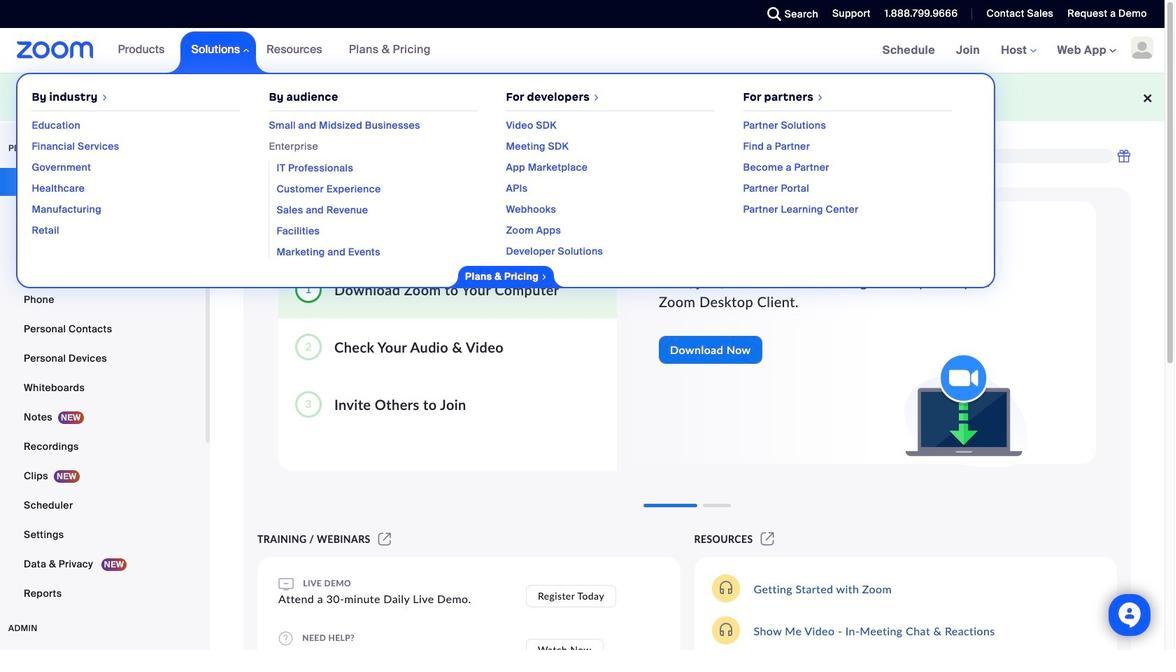 Task type: vqa. For each thing, say whether or not it's contained in the screenshot.
Profile picture
yes



Task type: describe. For each thing, give the bounding box(es) containing it.
profile picture image
[[1131, 36, 1154, 59]]

window new image
[[376, 533, 393, 545]]

meetings navigation
[[872, 28, 1165, 73]]



Task type: locate. For each thing, give the bounding box(es) containing it.
product information navigation
[[16, 28, 996, 288]]

personal menu menu
[[0, 168, 206, 609]]

zoom logo image
[[17, 41, 93, 59]]

window new image
[[759, 533, 777, 545]]

footer
[[0, 73, 1165, 121]]

banner
[[0, 28, 1165, 288]]



